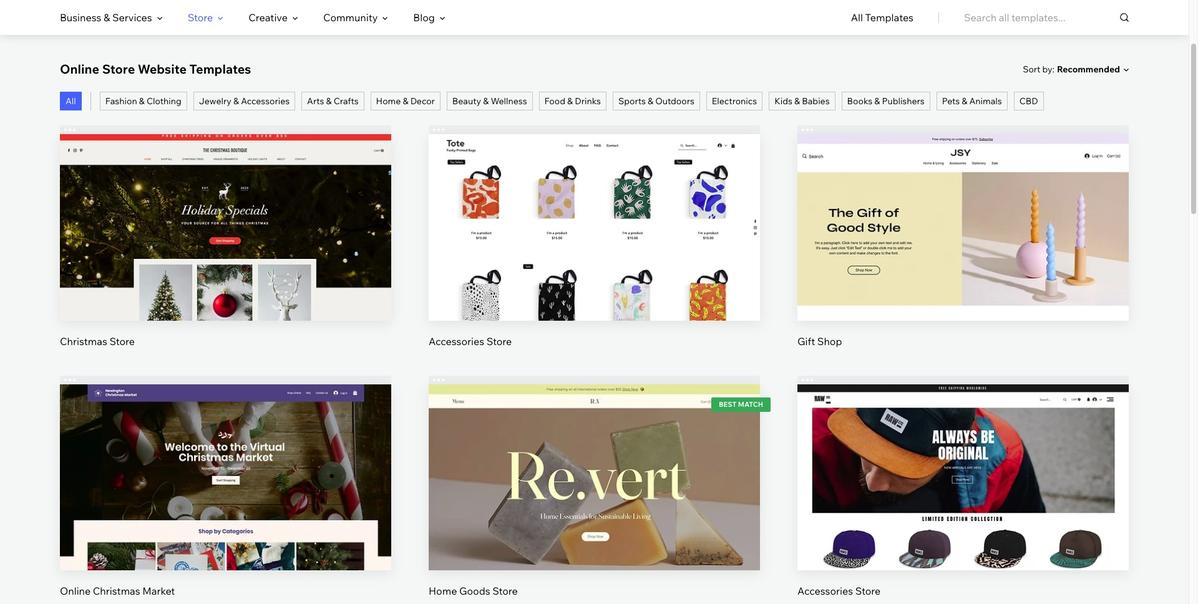 Task type: vqa. For each thing, say whether or not it's contained in the screenshot.
Screened
no



Task type: describe. For each thing, give the bounding box(es) containing it.
all templates link
[[851, 1, 914, 34]]

market
[[143, 585, 175, 598]]

electronics
[[712, 96, 757, 107]]

view for home goods store
[[583, 495, 606, 508]]

pets
[[943, 96, 960, 107]]

jewelry
[[199, 96, 232, 107]]

shop
[[818, 335, 843, 348]]

jewelry & accessories link
[[193, 92, 295, 111]]

edit button for home goods store
[[565, 444, 624, 474]]

0 vertical spatial accessories
[[241, 96, 290, 107]]

online store website templates - christmas store image
[[60, 134, 391, 321]]

electronics link
[[707, 92, 763, 111]]

store inside categories by subject element
[[188, 11, 213, 24]]

& for kids
[[795, 96, 800, 107]]

& for books
[[875, 96, 880, 107]]

online christmas market group
[[60, 376, 391, 598]]

all for all
[[66, 96, 76, 107]]

food
[[545, 96, 566, 107]]

home for home & decor
[[376, 96, 401, 107]]

view button for accessories store
[[934, 486, 993, 516]]

beauty & wellness
[[453, 96, 527, 107]]

christmas store group
[[60, 125, 391, 348]]

books & publishers
[[848, 96, 925, 107]]

online store website templates - accessories store image for accessories store group containing accessories store
[[429, 134, 760, 321]]

online store website templates - accessories store image for accessories store group containing edit
[[798, 384, 1129, 571]]

website
[[138, 61, 187, 77]]

drinks
[[575, 96, 601, 107]]

decor
[[411, 96, 435, 107]]

edit for online christmas market
[[216, 453, 235, 465]]

publishers
[[882, 96, 925, 107]]

all link
[[60, 92, 82, 111]]

view for accessories store
[[952, 495, 975, 508]]

online store website templates - home goods store image
[[429, 384, 760, 571]]

services
[[112, 11, 152, 24]]

christmas store
[[60, 335, 135, 348]]

& for home
[[403, 96, 409, 107]]

& for jewelry
[[233, 96, 239, 107]]

kids & babies
[[775, 96, 830, 107]]

by:
[[1043, 63, 1055, 75]]

arts
[[307, 96, 324, 107]]

food & drinks link
[[539, 92, 607, 111]]

pets & animals link
[[937, 92, 1008, 111]]

beauty
[[453, 96, 481, 107]]

home & decor link
[[371, 92, 441, 111]]

1 vertical spatial accessories store
[[798, 585, 881, 598]]

edit button for gift shop
[[934, 194, 993, 224]]

& for sports
[[648, 96, 654, 107]]

Search search field
[[965, 0, 1129, 35]]

blog
[[414, 11, 435, 24]]

beauty & wellness link
[[447, 92, 533, 111]]

view for online christmas market
[[214, 495, 237, 508]]

& for business
[[104, 11, 110, 24]]

gift shop group
[[798, 125, 1129, 348]]

pets & animals
[[943, 96, 1002, 107]]



Task type: locate. For each thing, give the bounding box(es) containing it.
sort
[[1023, 63, 1041, 75]]

crafts
[[334, 96, 359, 107]]

home left goods
[[429, 585, 457, 598]]

view inside christmas store group
[[214, 245, 237, 257]]

arts & crafts link
[[302, 92, 364, 111]]

online store website templates
[[60, 61, 251, 77]]

gift
[[798, 335, 816, 348]]

& right beauty
[[483, 96, 489, 107]]

edit for accessories store
[[954, 453, 973, 465]]

edit for home goods store
[[585, 453, 604, 465]]

2 online from the top
[[60, 585, 91, 598]]

edit inside christmas store group
[[216, 202, 235, 215]]

& for arts
[[326, 96, 332, 107]]

outdoors
[[656, 96, 695, 107]]

2 vertical spatial accessories
[[798, 585, 853, 598]]

cbd
[[1020, 96, 1039, 107]]

books & publishers link
[[842, 92, 931, 111]]

1 horizontal spatial accessories store
[[798, 585, 881, 598]]

0 vertical spatial online store website templates - accessories store image
[[429, 134, 760, 321]]

clothing
[[147, 96, 181, 107]]

all
[[851, 11, 863, 24], [66, 96, 76, 107]]

view button for home goods store
[[565, 486, 624, 516]]

edit
[[216, 202, 235, 215], [954, 202, 973, 215], [216, 453, 235, 465], [585, 453, 604, 465], [954, 453, 973, 465]]

2 horizontal spatial accessories
[[798, 585, 853, 598]]

view inside gift shop group
[[952, 245, 975, 257]]

templates inside categories. use the left and right arrow keys to navigate the menu element
[[866, 11, 914, 24]]

online
[[60, 61, 99, 77], [60, 585, 91, 598]]

1 horizontal spatial all
[[851, 11, 863, 24]]

edit inside gift shop group
[[954, 202, 973, 215]]

store inside group
[[493, 585, 518, 598]]

& left services
[[104, 11, 110, 24]]

1 vertical spatial christmas
[[93, 585, 140, 598]]

edit inside online christmas market group
[[216, 453, 235, 465]]

sort by:
[[1023, 63, 1055, 75]]

edit inside home goods store group
[[585, 453, 604, 465]]

edit button for accessories store
[[934, 444, 993, 474]]

edit button
[[196, 194, 255, 224], [934, 194, 993, 224], [196, 444, 255, 474], [565, 444, 624, 474], [934, 444, 993, 474]]

1 horizontal spatial online store website templates - accessories store image
[[798, 384, 1129, 571]]

1 vertical spatial home
[[429, 585, 457, 598]]

all for all templates
[[851, 11, 863, 24]]

0 vertical spatial all
[[851, 11, 863, 24]]

1 online from the top
[[60, 61, 99, 77]]

0 horizontal spatial home
[[376, 96, 401, 107]]

food & drinks
[[545, 96, 601, 107]]

sports & outdoors
[[619, 96, 695, 107]]

all inside categories. use the left and right arrow keys to navigate the menu element
[[851, 11, 863, 24]]

0 horizontal spatial accessories
[[241, 96, 290, 107]]

0 vertical spatial home
[[376, 96, 401, 107]]

store
[[188, 11, 213, 24], [102, 61, 135, 77], [110, 335, 135, 348], [487, 335, 512, 348], [493, 585, 518, 598], [856, 585, 881, 598]]

online store website templates - accessories store image
[[429, 134, 760, 321], [798, 384, 1129, 571]]

1 vertical spatial accessories
[[429, 335, 485, 348]]

wellness
[[491, 96, 527, 107]]

home & decor
[[376, 96, 435, 107]]

& for food
[[568, 96, 573, 107]]

& for pets
[[962, 96, 968, 107]]

view inside home goods store group
[[583, 495, 606, 508]]

fashion
[[105, 96, 137, 107]]

home for home goods store
[[429, 585, 457, 598]]

categories by subject element
[[60, 1, 446, 34]]

view
[[214, 245, 237, 257], [952, 245, 975, 257], [214, 495, 237, 508], [583, 495, 606, 508], [952, 495, 975, 508]]

home goods store group
[[429, 376, 760, 598]]

1 horizontal spatial accessories store group
[[798, 376, 1129, 598]]

online store website templates - online christmas market image
[[60, 384, 391, 571]]

recommended
[[1058, 64, 1121, 75]]

& for beauty
[[483, 96, 489, 107]]

templates
[[866, 11, 914, 24], [190, 61, 251, 77]]

edit button inside accessories store group
[[934, 444, 993, 474]]

edit button inside online christmas market group
[[196, 444, 255, 474]]

view for christmas store
[[214, 245, 237, 257]]

edit button for christmas store
[[196, 194, 255, 224]]

home left decor
[[376, 96, 401, 107]]

view button inside christmas store group
[[196, 236, 255, 266]]

& for fashion
[[139, 96, 145, 107]]

arts & crafts
[[307, 96, 359, 107]]

community
[[323, 11, 378, 24]]

0 vertical spatial accessories store group
[[429, 125, 760, 348]]

edit button inside home goods store group
[[565, 444, 624, 474]]

1 vertical spatial templates
[[190, 61, 251, 77]]

None search field
[[965, 0, 1129, 35]]

& left decor
[[403, 96, 409, 107]]

cbd link
[[1014, 92, 1044, 111]]

home inside group
[[429, 585, 457, 598]]

0 horizontal spatial accessories store
[[429, 335, 512, 348]]

sports & outdoors link
[[613, 92, 700, 111]]

& inside categories by subject element
[[104, 11, 110, 24]]

gift shop
[[798, 335, 843, 348]]

home goods store
[[429, 585, 518, 598]]

edit for christmas store
[[216, 202, 235, 215]]

accessories store group containing accessories store
[[429, 125, 760, 348]]

accessories store
[[429, 335, 512, 348], [798, 585, 881, 598]]

& right kids
[[795, 96, 800, 107]]

1 horizontal spatial accessories
[[429, 335, 485, 348]]

jewelry & accessories
[[199, 96, 290, 107]]

view button inside online christmas market group
[[196, 486, 255, 516]]

0 horizontal spatial online store website templates - accessories store image
[[429, 134, 760, 321]]

& right jewelry
[[233, 96, 239, 107]]

edit for gift shop
[[954, 202, 973, 215]]

fashion & clothing link
[[100, 92, 187, 111]]

sports
[[619, 96, 646, 107]]

view button for christmas store
[[196, 236, 255, 266]]

& right sports
[[648, 96, 654, 107]]

& right 'books'
[[875, 96, 880, 107]]

view inside online christmas market group
[[214, 495, 237, 508]]

view button inside gift shop group
[[934, 236, 993, 266]]

0 horizontal spatial all
[[66, 96, 76, 107]]

& right pets
[[962, 96, 968, 107]]

business & services
[[60, 11, 152, 24]]

goods
[[459, 585, 490, 598]]

0 vertical spatial templates
[[866, 11, 914, 24]]

1 vertical spatial online
[[60, 585, 91, 598]]

edit button inside gift shop group
[[934, 194, 993, 224]]

babies
[[802, 96, 830, 107]]

online for online store website templates
[[60, 61, 99, 77]]

all inside 'link'
[[66, 96, 76, 107]]

1 horizontal spatial home
[[429, 585, 457, 598]]

animals
[[970, 96, 1002, 107]]

view for gift shop
[[952, 245, 975, 257]]

view button
[[196, 236, 255, 266], [934, 236, 993, 266], [196, 486, 255, 516], [565, 486, 624, 516], [934, 486, 993, 516]]

kids & babies link
[[769, 92, 836, 111]]

0 vertical spatial christmas
[[60, 335, 107, 348]]

& right fashion
[[139, 96, 145, 107]]

christmas
[[60, 335, 107, 348], [93, 585, 140, 598]]

&
[[104, 11, 110, 24], [139, 96, 145, 107], [233, 96, 239, 107], [326, 96, 332, 107], [403, 96, 409, 107], [483, 96, 489, 107], [568, 96, 573, 107], [648, 96, 654, 107], [795, 96, 800, 107], [875, 96, 880, 107], [962, 96, 968, 107]]

business
[[60, 11, 101, 24]]

view button inside home goods store group
[[565, 486, 624, 516]]

accessories store group
[[429, 125, 760, 348], [798, 376, 1129, 598]]

1 vertical spatial online store website templates - accessories store image
[[798, 384, 1129, 571]]

& right food
[[568, 96, 573, 107]]

all templates
[[851, 11, 914, 24]]

view button for online christmas market
[[196, 486, 255, 516]]

creative
[[249, 11, 288, 24]]

0 vertical spatial accessories store
[[429, 335, 512, 348]]

& right arts at the top left
[[326, 96, 332, 107]]

view button for gift shop
[[934, 236, 993, 266]]

1 horizontal spatial templates
[[866, 11, 914, 24]]

online christmas market
[[60, 585, 175, 598]]

categories. use the left and right arrow keys to navigate the menu element
[[0, 0, 1189, 35]]

accessories
[[241, 96, 290, 107], [429, 335, 485, 348], [798, 585, 853, 598]]

0 horizontal spatial templates
[[190, 61, 251, 77]]

0 vertical spatial online
[[60, 61, 99, 77]]

accessories store group containing edit
[[798, 376, 1129, 598]]

online for online christmas market
[[60, 585, 91, 598]]

0 horizontal spatial accessories store group
[[429, 125, 760, 348]]

edit button inside christmas store group
[[196, 194, 255, 224]]

books
[[848, 96, 873, 107]]

kids
[[775, 96, 793, 107]]

home
[[376, 96, 401, 107], [429, 585, 457, 598]]

edit button for online christmas market
[[196, 444, 255, 474]]

1 vertical spatial all
[[66, 96, 76, 107]]

online store website templates - gift shop image
[[798, 134, 1129, 321]]

fashion & clothing
[[105, 96, 181, 107]]

online inside group
[[60, 585, 91, 598]]

1 vertical spatial accessories store group
[[798, 376, 1129, 598]]



